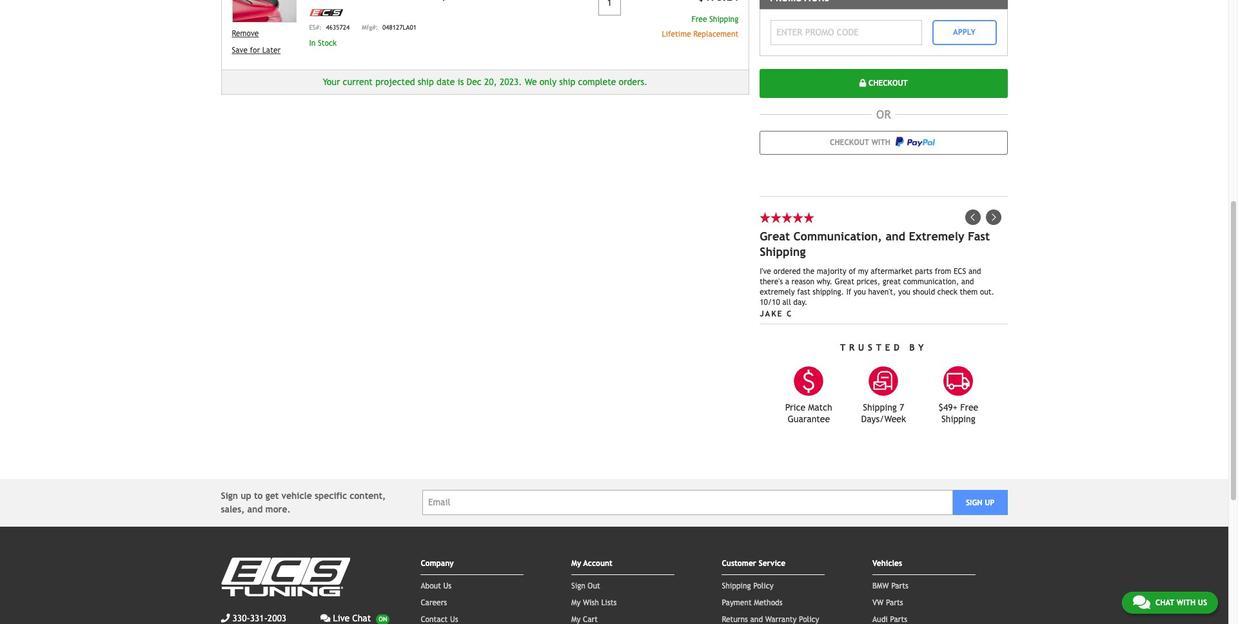 Task type: vqa. For each thing, say whether or not it's contained in the screenshot.


Task type: describe. For each thing, give the bounding box(es) containing it.
careers
[[421, 598, 447, 607]]

communication,
[[794, 229, 883, 243]]

my cart
[[572, 615, 598, 624]]

extremely
[[760, 287, 795, 296]]

out.
[[981, 287, 995, 296]]

Email email field
[[423, 490, 953, 516]]

bmw
[[873, 582, 889, 591]]

parts
[[915, 267, 933, 276]]

specific
[[315, 491, 347, 501]]

10/10
[[760, 298, 780, 307]]

or
[[877, 107, 891, 121]]

contact us link
[[421, 615, 458, 624]]

great inside i've ordered the majority of my aftermarket parts from ecs and there's a reason why. great prices, great communication, and extremely fast shipping. if you haven't, you should check them out. 10/10 all day. jake c
[[835, 277, 855, 286]]

bmw parts link
[[873, 582, 909, 591]]

us for contact us
[[450, 615, 458, 624]]

customer service
[[722, 559, 786, 568]]

parts for audi parts
[[891, 615, 908, 624]]

1 vertical spatial us
[[1199, 599, 1208, 608]]

sign out link
[[572, 582, 601, 591]]

my for my wish lists
[[572, 598, 581, 607]]

shipping policy
[[722, 582, 774, 591]]

payment
[[722, 598, 752, 607]]

sign for sign up to get vehicle specific content, sales, and more.
[[221, 491, 238, 501]]

1 horizontal spatial chat
[[1156, 599, 1175, 608]]

shipping 7 days/week
[[862, 402, 907, 424]]

vw parts link
[[873, 598, 904, 607]]

parts for vw parts
[[886, 598, 904, 607]]

get
[[266, 491, 279, 501]]

content,
[[350, 491, 386, 501]]

fast
[[968, 229, 990, 243]]

next slide image
[[986, 209, 1002, 225]]

apply
[[954, 28, 976, 37]]

audi parts
[[873, 615, 908, 624]]

payment methods link
[[722, 598, 783, 607]]

c
[[787, 309, 793, 318]]

live
[[333, 613, 350, 624]]

paypal image
[[896, 137, 935, 147]]

shipping.
[[813, 287, 844, 296]]

aftermarket
[[871, 267, 913, 276]]

phone image
[[221, 614, 230, 623]]

service
[[759, 559, 786, 568]]

if
[[847, 287, 852, 296]]

more.
[[266, 504, 291, 515]]

live chat
[[333, 613, 371, 624]]

replacement
[[694, 29, 739, 38]]

chat with us
[[1156, 599, 1208, 608]]

is
[[458, 77, 464, 87]]

and inside sign up to get vehicle specific content, sales, and more.
[[247, 504, 263, 515]]

1 you from the left
[[854, 287, 866, 296]]

complete
[[578, 77, 616, 87]]

majority
[[817, 267, 847, 276]]

shipping inside shipping 7 days/week
[[863, 402, 897, 413]]

7
[[900, 402, 905, 413]]

shipping up payment
[[722, 582, 751, 591]]

$49+ free shipping
[[939, 402, 979, 424]]

with for checkout
[[872, 138, 891, 147]]

comments image for chat
[[1134, 595, 1151, 610]]

price
[[786, 402, 806, 413]]

sign out
[[572, 582, 601, 591]]

ecs tuning image
[[221, 558, 350, 596]]

in stock
[[309, 39, 337, 48]]

dec
[[467, 77, 482, 87]]

audi parts link
[[873, 615, 908, 624]]

mfg#:
[[362, 24, 378, 31]]

331-
[[250, 613, 268, 624]]

and right "ecs"
[[969, 267, 982, 276]]

we
[[525, 77, 537, 87]]

your
[[323, 77, 340, 87]]

my for my account
[[572, 559, 582, 568]]

20,
[[484, 77, 497, 87]]

shipping policy link
[[722, 582, 774, 591]]

live chat link
[[321, 612, 390, 625]]

vw
[[873, 598, 884, 607]]

trusted by
[[840, 342, 928, 353]]

reason
[[792, 277, 815, 286]]

cart
[[583, 615, 598, 624]]

chat with us link
[[1123, 592, 1219, 614]]

Enter Promo Code text field
[[771, 20, 922, 45]]

stock
[[318, 39, 337, 48]]

why.
[[817, 277, 833, 286]]

projected
[[376, 77, 415, 87]]

comments image for live
[[321, 614, 331, 623]]

day.
[[794, 298, 808, 307]]

check
[[938, 287, 958, 296]]

checkout for checkout
[[867, 79, 908, 88]]

330-331-2003
[[233, 613, 287, 624]]

ecs image
[[309, 9, 343, 16]]

great inside great communication, and extremely fast shipping
[[760, 229, 790, 243]]

the
[[803, 267, 815, 276]]

audi
[[873, 615, 888, 624]]

2 ship from the left
[[560, 77, 576, 87]]

my cart link
[[572, 615, 598, 624]]

apply button
[[933, 20, 997, 45]]

my wish lists
[[572, 598, 617, 607]]



Task type: locate. For each thing, give the bounding box(es) containing it.
current
[[343, 77, 373, 87]]

all
[[783, 298, 791, 307]]

1 my from the top
[[572, 559, 582, 568]]

vehicles
[[873, 559, 903, 568]]

sign inside button
[[966, 498, 983, 507]]

and up aftermarket
[[886, 229, 906, 243]]

0 vertical spatial parts
[[892, 582, 909, 591]]

jake
[[760, 309, 784, 318]]

1 vertical spatial chat
[[352, 613, 371, 624]]

0 horizontal spatial you
[[854, 287, 866, 296]]

contact us
[[421, 615, 458, 624]]

my wish lists link
[[572, 598, 617, 607]]

save for later link
[[232, 45, 296, 56]]

up for sign up
[[985, 498, 995, 507]]

policy right warranty
[[799, 615, 820, 624]]

1 vertical spatial parts
[[886, 598, 904, 607]]

guarantee
[[788, 414, 830, 424]]

for
[[250, 46, 260, 55]]

great up i've
[[760, 229, 790, 243]]

2 horizontal spatial sign
[[966, 498, 983, 507]]

you down great
[[899, 287, 911, 296]]

only
[[540, 77, 557, 87]]

0 vertical spatial my
[[572, 559, 582, 568]]

es#: 4635724
[[309, 24, 350, 31]]

1 horizontal spatial ship
[[560, 77, 576, 87]]

ship
[[418, 77, 434, 87], [560, 77, 576, 87]]

shipping up ordered
[[760, 245, 806, 258]]

0 horizontal spatial up
[[241, 491, 251, 501]]

shipping up days/week
[[863, 402, 897, 413]]

comments image inside live chat link
[[321, 614, 331, 623]]

fast
[[798, 287, 811, 296]]

1 horizontal spatial you
[[899, 287, 911, 296]]

returns
[[722, 615, 748, 624]]

lifetime
[[662, 29, 691, 38]]

free inside free shipping lifetime replacement
[[692, 15, 707, 24]]

wish
[[583, 598, 599, 607]]

later
[[262, 46, 281, 55]]

with for chat
[[1177, 599, 1196, 608]]

checkout inside button
[[867, 79, 908, 88]]

save for later
[[232, 46, 281, 55]]

0 vertical spatial us
[[444, 582, 452, 591]]

and inside great communication, and extremely fast shipping
[[886, 229, 906, 243]]

price match guarantee
[[786, 402, 833, 424]]

vw parts
[[873, 598, 904, 607]]

None number field
[[599, 0, 621, 15]]

comments image inside chat with us link
[[1134, 595, 1151, 610]]

1 horizontal spatial free
[[961, 402, 979, 413]]

1 vertical spatial policy
[[799, 615, 820, 624]]

checkout with button
[[760, 131, 1008, 155]]

up for sign up to get vehicle specific content, sales, and more.
[[241, 491, 251, 501]]

about
[[421, 582, 441, 591]]

sign for sign up
[[966, 498, 983, 507]]

0 vertical spatial checkout
[[867, 79, 908, 88]]

checkout for checkout with
[[830, 138, 870, 147]]

1 ship from the left
[[418, 77, 434, 87]]

shipping down $49+
[[942, 414, 976, 424]]

2 vertical spatial us
[[450, 615, 458, 624]]

previous slide image
[[966, 209, 981, 225]]

comments image left chat with us
[[1134, 595, 1151, 610]]

you right if
[[854, 287, 866, 296]]

0 horizontal spatial policy
[[754, 582, 774, 591]]

audi 8y a3/s3/rs3 trunk spoiler - gloss black image
[[232, 0, 296, 23]]

and down to
[[247, 504, 263, 515]]

0 horizontal spatial great
[[760, 229, 790, 243]]

1 vertical spatial checkout
[[830, 138, 870, 147]]

0 horizontal spatial comments image
[[321, 614, 331, 623]]

048127la01
[[383, 24, 417, 31]]

haven't,
[[869, 287, 896, 296]]

free up replacement
[[692, 15, 707, 24]]

parts
[[892, 582, 909, 591], [886, 598, 904, 607], [891, 615, 908, 624]]

comments image
[[1134, 595, 1151, 610], [321, 614, 331, 623]]

1 vertical spatial great
[[835, 277, 855, 286]]

careers link
[[421, 598, 447, 607]]

days/week
[[862, 414, 907, 424]]

0 vertical spatial great
[[760, 229, 790, 243]]

0 horizontal spatial with
[[872, 138, 891, 147]]

and down payment methods "link"
[[751, 615, 763, 624]]

great communication, and extremely fast shipping
[[760, 229, 990, 258]]

from
[[935, 267, 952, 276]]

3 my from the top
[[572, 615, 581, 624]]

sign inside sign up to get vehicle specific content, sales, and more.
[[221, 491, 238, 501]]

330-331-2003 link
[[221, 612, 287, 625]]

policy up methods
[[754, 582, 774, 591]]

1 horizontal spatial with
[[1177, 599, 1196, 608]]

a
[[786, 277, 790, 286]]

returns and warranty policy link
[[722, 615, 820, 624]]

to
[[254, 491, 263, 501]]

parts right vw
[[886, 598, 904, 607]]

should
[[913, 287, 936, 296]]

orders.
[[619, 77, 648, 87]]

ordered
[[774, 267, 801, 276]]

my left wish
[[572, 598, 581, 607]]

free right $49+
[[961, 402, 979, 413]]

parts right bmw
[[892, 582, 909, 591]]

1 vertical spatial my
[[572, 598, 581, 607]]

4635724
[[326, 24, 350, 31]]

great
[[883, 277, 901, 286]]

2 my from the top
[[572, 598, 581, 607]]

with inside chat with us link
[[1177, 599, 1196, 608]]

by
[[910, 342, 928, 353]]

them
[[960, 287, 978, 296]]

0 vertical spatial with
[[872, 138, 891, 147]]

my for my cart
[[572, 615, 581, 624]]

sign up button
[[953, 490, 1008, 516]]

1 horizontal spatial comments image
[[1134, 595, 1151, 610]]

parts for bmw parts
[[892, 582, 909, 591]]

checkout inside button
[[830, 138, 870, 147]]

free shipping lifetime replacement
[[662, 15, 739, 38]]

free inside $49+ free shipping
[[961, 402, 979, 413]]

bmw parts
[[873, 582, 909, 591]]

1 horizontal spatial policy
[[799, 615, 820, 624]]

remove
[[232, 29, 259, 38]]

0 horizontal spatial ship
[[418, 77, 434, 87]]

shipping up replacement
[[710, 15, 739, 24]]

sign up to get vehicle specific content, sales, and more.
[[221, 491, 386, 515]]

sign for sign out
[[572, 582, 586, 591]]

0 vertical spatial free
[[692, 15, 707, 24]]

checkout down lock icon
[[830, 138, 870, 147]]

payment methods
[[722, 598, 783, 607]]

there's
[[760, 277, 783, 286]]

0 horizontal spatial sign
[[221, 491, 238, 501]]

1 horizontal spatial sign
[[572, 582, 586, 591]]

methods
[[754, 598, 783, 607]]

1 vertical spatial with
[[1177, 599, 1196, 608]]

with inside 'checkout with' button
[[872, 138, 891, 147]]

checkout with
[[830, 138, 893, 147]]

$49+
[[939, 402, 958, 413]]

about us link
[[421, 582, 452, 591]]

lock image
[[860, 79, 867, 87]]

1 horizontal spatial great
[[835, 277, 855, 286]]

trusted
[[840, 342, 904, 353]]

2 vertical spatial my
[[572, 615, 581, 624]]

1 vertical spatial comments image
[[321, 614, 331, 623]]

great up if
[[835, 277, 855, 286]]

company
[[421, 559, 454, 568]]

0 horizontal spatial free
[[692, 15, 707, 24]]

shipping inside $49+ free shipping
[[942, 414, 976, 424]]

in
[[309, 39, 316, 48]]

date
[[437, 77, 455, 87]]

us for about us
[[444, 582, 452, 591]]

330-
[[233, 613, 250, 624]]

shipping inside free shipping lifetime replacement
[[710, 15, 739, 24]]

parts right audi
[[891, 615, 908, 624]]

2 you from the left
[[899, 287, 911, 296]]

checkout up or
[[867, 79, 908, 88]]

2 vertical spatial parts
[[891, 615, 908, 624]]

vehicle
[[282, 491, 312, 501]]

0 horizontal spatial chat
[[352, 613, 371, 624]]

my left "cart"
[[572, 615, 581, 624]]

match
[[809, 402, 833, 413]]

out
[[588, 582, 601, 591]]

warranty
[[766, 615, 797, 624]]

and up them on the top right of page
[[962, 277, 975, 286]]

0 vertical spatial policy
[[754, 582, 774, 591]]

and
[[886, 229, 906, 243], [969, 267, 982, 276], [962, 277, 975, 286], [247, 504, 263, 515], [751, 615, 763, 624]]

up inside button
[[985, 498, 995, 507]]

up inside sign up to get vehicle specific content, sales, and more.
[[241, 491, 251, 501]]

ship left the date
[[418, 77, 434, 87]]

shipping inside great communication, and extremely fast shipping
[[760, 245, 806, 258]]

1 horizontal spatial up
[[985, 498, 995, 507]]

you
[[854, 287, 866, 296], [899, 287, 911, 296]]

0 vertical spatial chat
[[1156, 599, 1175, 608]]

1 vertical spatial free
[[961, 402, 979, 413]]

checkout
[[867, 79, 908, 88], [830, 138, 870, 147]]

lists
[[602, 598, 617, 607]]

free
[[692, 15, 707, 24], [961, 402, 979, 413]]

my left account
[[572, 559, 582, 568]]

comments image left "live"
[[321, 614, 331, 623]]

contact
[[421, 615, 448, 624]]

customer
[[722, 559, 757, 568]]

save
[[232, 46, 248, 55]]

i've ordered the majority of my aftermarket parts from ecs and there's a reason why. great prices, great communication, and extremely fast shipping. if you haven't, you should check them out. 10/10 all day. jake c
[[760, 267, 995, 318]]

0 vertical spatial comments image
[[1134, 595, 1151, 610]]

prices,
[[857, 277, 881, 286]]

ship right the only
[[560, 77, 576, 87]]

of
[[849, 267, 856, 276]]



